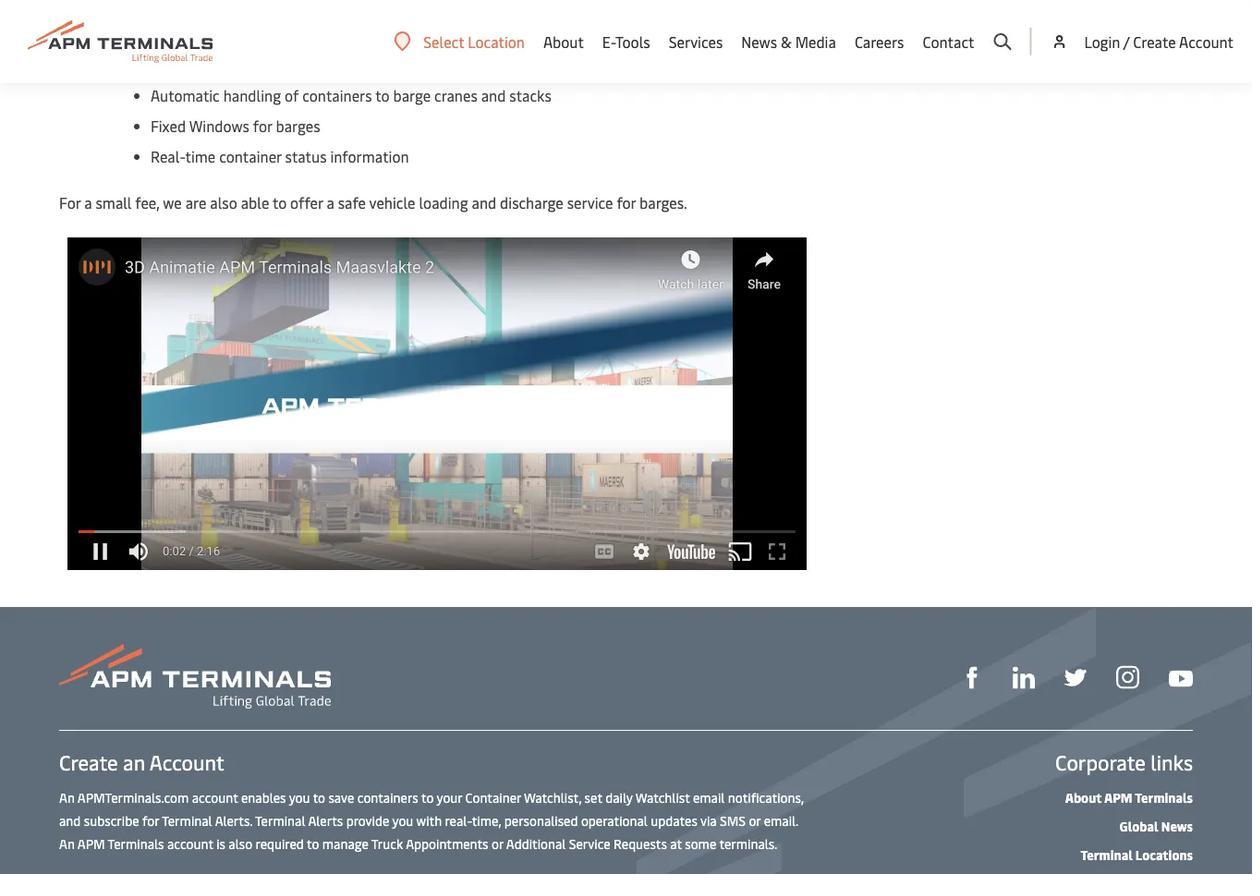 Task type: describe. For each thing, give the bounding box(es) containing it.
about apm terminals
[[1065, 788, 1193, 806]]

apmterminals.com
[[77, 788, 189, 806]]

2 an from the top
[[59, 835, 75, 852]]

corporate links
[[1056, 749, 1193, 776]]

select
[[424, 31, 464, 51]]

news & media
[[742, 32, 836, 52]]

for a small fee, we are also able to offer a safe vehicle loading and discharge service for barges.
[[59, 193, 687, 213]]

set
[[585, 788, 602, 806]]

and inside an apmterminals.com account enables you to save containers to your container watchlist, set daily watchlist email notifications, and subscribe for terminal alerts. terminal alerts provide you with real-time, personalised operational updates via sms or email. an apm terminals account is also required to manage truck appointments or additional service requests at some terminals.
[[59, 812, 81, 829]]

about for about
[[543, 32, 584, 52]]

sms
[[720, 812, 746, 829]]

watchlist
[[636, 788, 690, 806]]

terminals inside an apmterminals.com account enables you to save containers to your container watchlist, set daily watchlist email notifications, and subscribe for terminal alerts. terminal alerts provide you with real-time, personalised operational updates via sms or email. an apm terminals account is also required to manage truck appointments or additional service requests at some terminals.
[[108, 835, 164, 852]]

subscribe
[[84, 812, 139, 829]]

to left your
[[421, 788, 434, 806]]

email.
[[764, 812, 799, 829]]

windows
[[189, 116, 249, 136]]

1 vertical spatial loading
[[419, 193, 468, 213]]

operational
[[581, 812, 648, 829]]

news inside dropdown button
[[742, 32, 777, 52]]

offer
[[290, 193, 323, 213]]

1 a from the left
[[84, 193, 92, 213]]

create an account
[[59, 749, 224, 776]]

barges.
[[640, 193, 687, 213]]

0 vertical spatial barge
[[221, 55, 258, 75]]

container
[[466, 788, 521, 806]]

2 horizontal spatial terminal
[[1081, 846, 1133, 863]]

1 horizontal spatial terminal
[[255, 812, 306, 829]]

linkedin__x28_alt_x29__3_ link
[[1013, 664, 1035, 689]]

are
[[186, 193, 207, 213]]

login / create account
[[1085, 31, 1234, 51]]

instagram link
[[1117, 664, 1140, 689]]

required
[[256, 835, 304, 852]]

0 horizontal spatial you
[[289, 788, 310, 806]]

provide
[[346, 812, 389, 829]]

container for status
[[219, 147, 282, 166]]

about button
[[543, 0, 584, 83]]

1 horizontal spatial apm
[[1105, 788, 1133, 806]]

2 a from the left
[[327, 193, 334, 213]]

terminal locations
[[1081, 846, 1193, 863]]

barge cranes capable of loading and unload the largest barges
[[151, 24, 562, 44]]

and down 'location' at the left
[[481, 86, 506, 105]]

fill 44 link
[[1065, 664, 1087, 689]]

an
[[123, 749, 145, 776]]

1 horizontal spatial stacks
[[510, 86, 552, 105]]

appointments
[[406, 835, 489, 852]]

handling
[[223, 86, 281, 105]]

e-
[[603, 32, 616, 52]]

your
[[437, 788, 462, 806]]

we
[[163, 193, 182, 213]]

unload
[[393, 24, 439, 44]]

0 horizontal spatial create
[[59, 749, 118, 776]]

login / create account link
[[1050, 0, 1234, 83]]

container for storage
[[262, 55, 324, 75]]

real-
[[445, 812, 472, 829]]

1 horizontal spatial terminals
[[1135, 788, 1193, 806]]

alerts
[[308, 812, 343, 829]]

1 vertical spatial you
[[392, 812, 413, 829]]

0 vertical spatial also
[[210, 193, 237, 213]]

automatic
[[151, 86, 220, 105]]

0 vertical spatial of
[[295, 24, 309, 44]]

linkedin image
[[1013, 667, 1035, 689]]

at
[[670, 835, 682, 852]]

safe
[[338, 193, 366, 213]]

status
[[285, 147, 327, 166]]

select location button
[[394, 31, 525, 52]]

1 horizontal spatial news
[[1162, 817, 1193, 835]]

barge
[[151, 24, 189, 44]]

1 an from the top
[[59, 788, 75, 806]]

to down alerts at left bottom
[[307, 835, 319, 852]]

fee,
[[135, 193, 160, 213]]

about for about apm terminals
[[1065, 788, 1102, 806]]

automatic handling of containers to barge cranes and stacks
[[151, 86, 552, 105]]

location
[[468, 31, 525, 51]]

0 horizontal spatial cranes
[[193, 24, 236, 44]]

services button
[[669, 0, 723, 83]]

locations
[[1136, 846, 1193, 863]]

information
[[330, 147, 409, 166]]

1 horizontal spatial cranes
[[434, 86, 478, 105]]

truck
[[371, 835, 403, 852]]

news & media button
[[742, 0, 836, 83]]

enables
[[241, 788, 286, 806]]

services
[[669, 32, 723, 52]]

global
[[1120, 817, 1159, 835]]

largest
[[468, 24, 514, 44]]

watchlist,
[[524, 788, 582, 806]]

terminal locations link
[[1081, 846, 1193, 863]]

time
[[185, 147, 216, 166]]

&
[[781, 32, 792, 52]]

an apmterminals.com account enables you to save containers to your container watchlist, set daily watchlist email notifications, and subscribe for terminal alerts. terminal alerts provide you with real-time, personalised operational updates via sms or email. an apm terminals account is also required to manage truck appointments or additional service requests at some terminals.
[[59, 788, 804, 852]]

discharge
[[500, 193, 564, 213]]

1 vertical spatial barges
[[276, 116, 320, 136]]

0 vertical spatial account
[[192, 788, 238, 806]]

careers
[[855, 32, 904, 52]]

global news link
[[1120, 817, 1193, 835]]

to right able
[[273, 193, 287, 213]]

to down storage
[[376, 86, 390, 105]]

1 horizontal spatial create
[[1134, 31, 1176, 51]]

0 horizontal spatial terminal
[[162, 812, 212, 829]]

about apm terminals link
[[1065, 788, 1193, 806]]

dedicated barge container storage stacks
[[151, 55, 423, 75]]

daily
[[606, 788, 633, 806]]



Task type: locate. For each thing, give the bounding box(es) containing it.
1 horizontal spatial account
[[1180, 31, 1234, 51]]

0 vertical spatial you
[[289, 788, 310, 806]]

to
[[376, 86, 390, 105], [273, 193, 287, 213], [313, 788, 325, 806], [421, 788, 434, 806], [307, 835, 319, 852]]

0 horizontal spatial terminals
[[108, 835, 164, 852]]

storage
[[328, 55, 378, 75]]

and left subscribe
[[59, 812, 81, 829]]

also inside an apmterminals.com account enables you to save containers to your container watchlist, set daily watchlist email notifications, and subscribe for terminal alerts. terminal alerts provide you with real-time, personalised operational updates via sms or email. an apm terminals account is also required to manage truck appointments or additional service requests at some terminals.
[[229, 835, 252, 852]]

1 horizontal spatial loading
[[419, 193, 468, 213]]

1 vertical spatial barge
[[393, 86, 431, 105]]

the
[[443, 24, 465, 44]]

news up locations
[[1162, 817, 1193, 835]]

0 horizontal spatial a
[[84, 193, 92, 213]]

0 vertical spatial or
[[749, 812, 761, 829]]

is
[[216, 835, 225, 852]]

loading right vehicle
[[419, 193, 468, 213]]

1 vertical spatial containers
[[357, 788, 419, 806]]

account left is
[[167, 835, 213, 852]]

/
[[1124, 31, 1130, 51]]

cranes
[[193, 24, 236, 44], [434, 86, 478, 105]]

account right an
[[150, 749, 224, 776]]

1 vertical spatial create
[[59, 749, 118, 776]]

1 horizontal spatial or
[[749, 812, 761, 829]]

0 vertical spatial for
[[253, 116, 272, 136]]

1 vertical spatial cranes
[[434, 86, 478, 105]]

0 horizontal spatial news
[[742, 32, 777, 52]]

2 horizontal spatial for
[[617, 193, 636, 213]]

able
[[241, 193, 269, 213]]

0 horizontal spatial barge
[[221, 55, 258, 75]]

for right service
[[617, 193, 636, 213]]

terminal up required
[[255, 812, 306, 829]]

containers
[[302, 86, 372, 105], [357, 788, 419, 806]]

1 vertical spatial an
[[59, 835, 75, 852]]

apm down subscribe
[[77, 835, 105, 852]]

create right /
[[1134, 31, 1176, 51]]

shape link
[[961, 664, 984, 689]]

1 horizontal spatial about
[[1065, 788, 1102, 806]]

also right are
[[210, 193, 237, 213]]

0 vertical spatial terminals
[[1135, 788, 1193, 806]]

e-tools button
[[603, 0, 650, 83]]

time,
[[472, 812, 501, 829]]

for down handling
[[253, 116, 272, 136]]

stacks down unload
[[381, 55, 423, 75]]

terminals
[[1135, 788, 1193, 806], [108, 835, 164, 852]]

1 vertical spatial also
[[229, 835, 252, 852]]

containers inside an apmterminals.com account enables you to save containers to your container watchlist, set daily watchlist email notifications, and subscribe for terminal alerts. terminal alerts provide you with real-time, personalised operational updates via sms or email. an apm terminals account is also required to manage truck appointments or additional service requests at some terminals.
[[357, 788, 419, 806]]

vehicle
[[369, 193, 416, 213]]

1 vertical spatial or
[[492, 835, 504, 852]]

contact button
[[923, 0, 975, 83]]

a
[[84, 193, 92, 213], [327, 193, 334, 213]]

barges up status on the top of page
[[276, 116, 320, 136]]

barge down unload
[[393, 86, 431, 105]]

manage
[[322, 835, 369, 852]]

updates
[[651, 812, 698, 829]]

a right for on the left top
[[84, 193, 92, 213]]

0 vertical spatial barges
[[518, 24, 562, 44]]

containers up "provide"
[[357, 788, 419, 806]]

container down capable
[[262, 55, 324, 75]]

0 vertical spatial cranes
[[193, 24, 236, 44]]

you tube link
[[1169, 665, 1193, 688]]

select location
[[424, 31, 525, 51]]

a left safe
[[327, 193, 334, 213]]

0 vertical spatial container
[[262, 55, 324, 75]]

service
[[567, 193, 613, 213]]

save
[[329, 788, 354, 806]]

fixed
[[151, 116, 186, 136]]

facebook image
[[961, 667, 984, 689]]

of down dedicated barge container storage stacks
[[285, 86, 299, 105]]

you up alerts at left bottom
[[289, 788, 310, 806]]

and left discharge
[[472, 193, 497, 213]]

1 horizontal spatial barge
[[393, 86, 431, 105]]

e-tools
[[603, 32, 650, 52]]

1 vertical spatial news
[[1162, 817, 1193, 835]]

1 vertical spatial apm
[[77, 835, 105, 852]]

real-
[[151, 147, 185, 166]]

to left save
[[313, 788, 325, 806]]

account
[[192, 788, 238, 806], [167, 835, 213, 852]]

1 vertical spatial container
[[219, 147, 282, 166]]

loading up storage
[[312, 24, 362, 44]]

1 vertical spatial of
[[285, 86, 299, 105]]

about left e-
[[543, 32, 584, 52]]

0 horizontal spatial or
[[492, 835, 504, 852]]

terminal
[[162, 812, 212, 829], [255, 812, 306, 829], [1081, 846, 1133, 863]]

0 vertical spatial stacks
[[381, 55, 423, 75]]

personalised
[[504, 812, 578, 829]]

fixed windows for barges
[[151, 116, 320, 136]]

containers down storage
[[302, 86, 372, 105]]

alerts.
[[215, 812, 252, 829]]

for inside an apmterminals.com account enables you to save containers to your container watchlist, set daily watchlist email notifications, and subscribe for terminal alerts. terminal alerts provide you with real-time, personalised operational updates via sms or email. an apm terminals account is also required to manage truck appointments or additional service requests at some terminals.
[[142, 812, 159, 829]]

0 horizontal spatial loading
[[312, 24, 362, 44]]

via
[[701, 812, 717, 829]]

youtube image
[[1169, 670, 1193, 687]]

account up alerts. on the left bottom of page
[[192, 788, 238, 806]]

2 vertical spatial for
[[142, 812, 159, 829]]

apmt footer logo image
[[59, 644, 331, 709]]

instagram image
[[1117, 666, 1140, 689]]

create
[[1134, 31, 1176, 51], [59, 749, 118, 776]]

small
[[96, 193, 132, 213]]

1 horizontal spatial you
[[392, 812, 413, 829]]

1 vertical spatial account
[[150, 749, 224, 776]]

terminals up global news link
[[1135, 788, 1193, 806]]

0 vertical spatial news
[[742, 32, 777, 52]]

0 vertical spatial an
[[59, 788, 75, 806]]

of up dedicated barge container storage stacks
[[295, 24, 309, 44]]

for down apmterminals.com
[[142, 812, 159, 829]]

barges right largest
[[518, 24, 562, 44]]

0 horizontal spatial for
[[142, 812, 159, 829]]

cranes down select location button
[[434, 86, 478, 105]]

and left unload
[[365, 24, 390, 44]]

apm
[[1105, 788, 1133, 806], [77, 835, 105, 852]]

0 vertical spatial account
[[1180, 31, 1234, 51]]

or
[[749, 812, 761, 829], [492, 835, 504, 852]]

an
[[59, 788, 75, 806], [59, 835, 75, 852]]

1 horizontal spatial a
[[327, 193, 334, 213]]

for
[[253, 116, 272, 136], [617, 193, 636, 213], [142, 812, 159, 829]]

0 vertical spatial containers
[[302, 86, 372, 105]]

1 vertical spatial stacks
[[510, 86, 552, 105]]

cranes up dedicated
[[193, 24, 236, 44]]

email
[[693, 788, 725, 806]]

requests
[[614, 835, 667, 852]]

stacks
[[381, 55, 423, 75], [510, 86, 552, 105]]

1 vertical spatial for
[[617, 193, 636, 213]]

1 vertical spatial about
[[1065, 788, 1102, 806]]

links
[[1151, 749, 1193, 776]]

capable
[[239, 24, 291, 44]]

dedicated
[[151, 55, 217, 75]]

news
[[742, 32, 777, 52], [1162, 817, 1193, 835]]

careers button
[[855, 0, 904, 83]]

additional
[[506, 835, 566, 852]]

barge up handling
[[221, 55, 258, 75]]

global news
[[1120, 817, 1193, 835]]

container down fixed windows for barges
[[219, 147, 282, 166]]

create left an
[[59, 749, 118, 776]]

also right is
[[229, 835, 252, 852]]

0 vertical spatial about
[[543, 32, 584, 52]]

about
[[543, 32, 584, 52], [1065, 788, 1102, 806]]

terminal down global
[[1081, 846, 1133, 863]]

1 vertical spatial account
[[167, 835, 213, 852]]

of
[[295, 24, 309, 44], [285, 86, 299, 105]]

0 horizontal spatial about
[[543, 32, 584, 52]]

for
[[59, 193, 81, 213]]

stacks down about popup button
[[510, 86, 552, 105]]

0 horizontal spatial barges
[[276, 116, 320, 136]]

about down corporate
[[1065, 788, 1102, 806]]

0 horizontal spatial account
[[150, 749, 224, 776]]

news left &
[[742, 32, 777, 52]]

0 horizontal spatial stacks
[[381, 55, 423, 75]]

apm up global
[[1105, 788, 1133, 806]]

account right /
[[1180, 31, 1234, 51]]

you
[[289, 788, 310, 806], [392, 812, 413, 829]]

some
[[685, 835, 717, 852]]

terminals.
[[720, 835, 778, 852]]

contact
[[923, 32, 975, 52]]

login
[[1085, 31, 1121, 51]]

you left with
[[392, 812, 413, 829]]

barges
[[518, 24, 562, 44], [276, 116, 320, 136]]

1 horizontal spatial barges
[[518, 24, 562, 44]]

1 vertical spatial terminals
[[108, 835, 164, 852]]

media
[[796, 32, 836, 52]]

terminal left alerts. on the left bottom of page
[[162, 812, 212, 829]]

corporate
[[1056, 749, 1146, 776]]

0 horizontal spatial apm
[[77, 835, 105, 852]]

0 vertical spatial apm
[[1105, 788, 1133, 806]]

0 vertical spatial create
[[1134, 31, 1176, 51]]

notifications,
[[728, 788, 804, 806]]

tools
[[616, 32, 650, 52]]

and
[[365, 24, 390, 44], [481, 86, 506, 105], [472, 193, 497, 213], [59, 812, 81, 829]]

with
[[417, 812, 442, 829]]

terminals down subscribe
[[108, 835, 164, 852]]

1 horizontal spatial for
[[253, 116, 272, 136]]

or down time,
[[492, 835, 504, 852]]

apm inside an apmterminals.com account enables you to save containers to your container watchlist, set daily watchlist email notifications, and subscribe for terminal alerts. terminal alerts provide you with real-time, personalised operational updates via sms or email. an apm terminals account is also required to manage truck appointments or additional service requests at some terminals.
[[77, 835, 105, 852]]

twitter image
[[1065, 667, 1087, 689]]

or right sms
[[749, 812, 761, 829]]

0 vertical spatial loading
[[312, 24, 362, 44]]

real-time container status information
[[151, 147, 413, 166]]



Task type: vqa. For each thing, say whether or not it's contained in the screenshot.
time
yes



